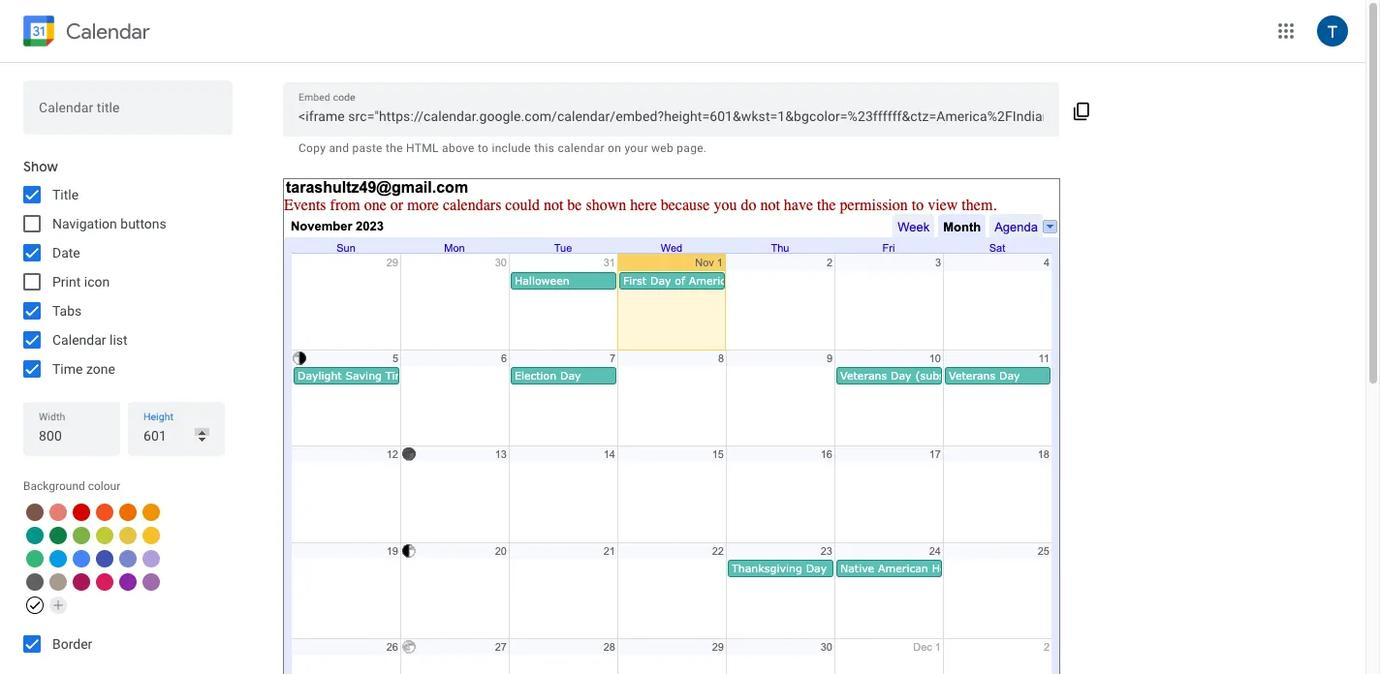 Task type: locate. For each thing, give the bounding box(es) containing it.
banana menu item
[[143, 528, 160, 545]]

calendar list
[[52, 333, 128, 348]]

list
[[110, 333, 128, 348]]

tomato menu item
[[73, 504, 90, 522]]

wisteria menu item
[[143, 551, 160, 568]]

your
[[625, 142, 649, 155]]

pumpkin menu item
[[119, 504, 137, 522]]

calendar inside calendar link
[[66, 18, 150, 44]]

show
[[23, 158, 58, 176]]

print icon
[[52, 274, 110, 290]]

tabs
[[52, 304, 82, 319]]

include
[[492, 142, 531, 155]]

add custom colour menu item
[[49, 597, 67, 615]]

on
[[608, 142, 622, 155]]

None number field
[[39, 423, 105, 450], [144, 423, 209, 450], [39, 423, 105, 450], [144, 423, 209, 450]]

basil menu item
[[49, 528, 67, 545]]

peacock menu item
[[49, 551, 67, 568]]

to
[[478, 142, 489, 155]]

1 vertical spatial calendar
[[52, 333, 106, 348]]

cobalt menu item
[[73, 551, 90, 568]]

graphite menu item
[[26, 574, 44, 592]]

0 vertical spatial calendar
[[66, 18, 150, 44]]

the
[[386, 142, 403, 155]]

pistachio menu item
[[73, 528, 90, 545]]

paste
[[353, 142, 383, 155]]

None text field
[[39, 101, 217, 128], [299, 103, 1045, 130], [39, 101, 217, 128], [299, 103, 1045, 130]]

time zone
[[52, 362, 115, 377]]

cocoa menu item
[[26, 504, 44, 522]]

blueberry menu item
[[96, 551, 113, 568]]

copy and paste the html above to include this calendar on your web page.
[[299, 142, 707, 155]]

html
[[406, 142, 439, 155]]

navigation
[[52, 216, 117, 232]]

web
[[652, 142, 674, 155]]

colour
[[88, 480, 121, 494]]

title
[[52, 187, 79, 203]]

calendar
[[66, 18, 150, 44], [52, 333, 106, 348]]

cherry blossom menu item
[[96, 574, 113, 592]]

amethyst menu item
[[143, 574, 160, 592]]

avocado menu item
[[96, 528, 113, 545]]

flamingo menu item
[[49, 504, 67, 522]]

beetroot menu item
[[73, 574, 90, 592]]

time
[[52, 362, 83, 377]]



Task type: vqa. For each thing, say whether or not it's contained in the screenshot.
on
yes



Task type: describe. For each thing, give the bounding box(es) containing it.
background
[[23, 480, 85, 494]]

grape menu item
[[119, 574, 137, 592]]

icon
[[84, 274, 110, 290]]

content_copy
[[1073, 102, 1093, 121]]

calendar for calendar list
[[52, 333, 106, 348]]

and
[[329, 142, 349, 155]]

lavender menu item
[[119, 551, 137, 568]]

birch menu item
[[49, 574, 67, 592]]

mango menu item
[[143, 504, 160, 522]]

zone
[[86, 362, 115, 377]]

border
[[52, 637, 92, 653]]

page.
[[677, 142, 707, 155]]

sage menu item
[[26, 551, 44, 568]]

calendar link
[[19, 12, 150, 54]]

print
[[52, 274, 81, 290]]

copy
[[299, 142, 326, 155]]

calendar
[[558, 142, 605, 155]]

buttons
[[121, 216, 167, 232]]

navigation buttons
[[52, 216, 167, 232]]

calendar for calendar
[[66, 18, 150, 44]]

tangerine menu item
[[96, 504, 113, 522]]

above
[[442, 142, 475, 155]]

background colour
[[23, 480, 121, 494]]

citron menu item
[[119, 528, 137, 545]]

eucalyptus menu item
[[26, 528, 44, 545]]

calendar colour menu item
[[26, 597, 44, 615]]

date
[[52, 245, 80, 261]]

this
[[535, 142, 555, 155]]

content_copy button
[[1060, 86, 1105, 133]]



